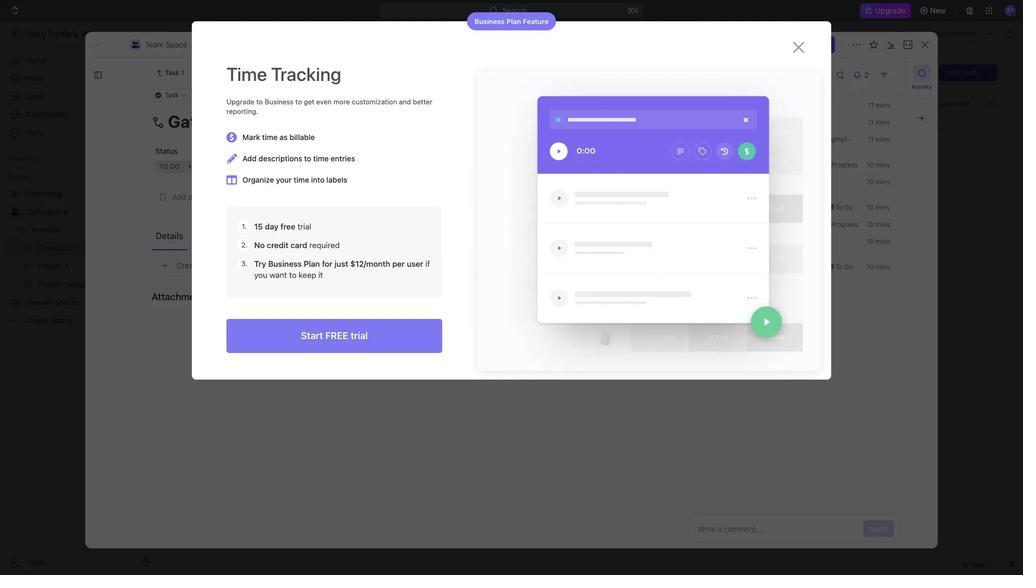 Task type: locate. For each thing, give the bounding box(es) containing it.
0 horizontal spatial trial
[[298, 222, 312, 232]]

2 horizontal spatial space
[[200, 29, 221, 38]]

1 vertical spatial 1 button
[[240, 203, 255, 214]]

trial
[[298, 222, 312, 232], [351, 331, 368, 342]]

entries
[[331, 154, 355, 163]]

1 you from the top
[[704, 101, 715, 109]]

2 vertical spatial team
[[26, 207, 44, 217]]

and
[[399, 98, 411, 106]]

tree
[[4, 186, 155, 330]]

0 vertical spatial add task button
[[940, 65, 985, 82]]

add task for rightmost the 'add task' button
[[947, 68, 979, 77]]

attachments
[[152, 291, 209, 303]]

share
[[895, 29, 916, 38]]

0 vertical spatial task 1
[[165, 69, 184, 77]]

2 10 from the top
[[868, 178, 875, 186]]

0 horizontal spatial team
[[26, 207, 44, 217]]

search
[[855, 98, 879, 107]]

you created this task
[[704, 101, 767, 109]]

descriptions
[[259, 154, 302, 163]]

task 1 up task 2
[[215, 185, 237, 194]]

business down search...
[[475, 17, 505, 25]]

15
[[254, 222, 263, 232]]

complete
[[787, 204, 820, 212], [787, 263, 820, 271]]

0 vertical spatial complete
[[787, 204, 820, 212]]

custom
[[202, 261, 230, 270]]

1 horizontal spatial hide
[[898, 98, 914, 107]]

0 horizontal spatial plan
[[304, 259, 320, 269]]

0 vertical spatial 1 button
[[239, 185, 254, 195]]

free
[[281, 222, 296, 232]]

required
[[310, 241, 340, 250]]

1 status from the top
[[745, 118, 763, 126]]

5 changed status from from the top
[[715, 221, 781, 229]]

0 vertical spatial 11
[[869, 101, 875, 109]]

10
[[868, 161, 875, 169], [868, 178, 875, 186], [868, 204, 875, 212], [868, 221, 875, 229], [868, 238, 875, 246], [868, 263, 875, 271]]

0 vertical spatial activity
[[695, 69, 732, 81]]

add task up customize
[[947, 68, 979, 77]]

team right user group image
[[145, 40, 164, 49]]

time left into
[[294, 176, 309, 185]]

1 vertical spatial 11
[[869, 118, 875, 126]]

7 mins from the top
[[876, 221, 891, 229]]

task 1
[[165, 69, 184, 77], [215, 185, 237, 194]]

0 horizontal spatial team space
[[26, 207, 68, 217]]

even
[[317, 98, 332, 106]]

1 horizontal spatial team
[[145, 40, 164, 49]]

to do
[[803, 118, 823, 126], [787, 161, 808, 169], [834, 204, 854, 212], [787, 221, 808, 229], [834, 263, 854, 271]]

field
[[232, 261, 249, 270]]

tree containing team space
[[4, 186, 155, 330]]

0 vertical spatial hide
[[898, 98, 914, 107]]

added watcher:
[[729, 135, 779, 143]]

your left files
[[353, 316, 366, 324]]

3 10 from the top
[[868, 204, 875, 212]]

send
[[870, 525, 888, 534]]

time
[[262, 133, 278, 142], [313, 154, 329, 163], [294, 176, 309, 185]]

6 status from the top
[[745, 238, 763, 246]]

2 status from the top
[[745, 161, 763, 169]]

activity up created
[[695, 69, 732, 81]]

2 for task 2
[[233, 204, 238, 213]]

2 vertical spatial 2
[[233, 204, 238, 213]]

0 vertical spatial 2
[[236, 63, 245, 81]]

hide inside dropdown button
[[898, 98, 914, 107]]

3 status from the top
[[745, 178, 763, 186]]

0 vertical spatial 11 mins
[[869, 101, 891, 109]]

time up into
[[313, 154, 329, 163]]

space up projects
[[46, 207, 68, 217]]

day
[[265, 222, 279, 232]]

1 vertical spatial add task
[[286, 150, 315, 158]]

1 vertical spatial upgrade
[[227, 98, 255, 106]]

your inside time tracking dialog
[[276, 176, 292, 185]]

0 vertical spatial business
[[475, 17, 505, 25]]

your
[[276, 176, 292, 185], [353, 316, 366, 324]]

for
[[322, 259, 333, 269]]

0 vertical spatial space
[[200, 29, 221, 38]]

team space link
[[166, 28, 224, 41], [145, 40, 187, 49], [26, 204, 153, 221]]

1 horizontal spatial time
[[294, 176, 309, 185]]

6 10 from the top
[[868, 263, 875, 271]]

0 horizontal spatial add task
[[215, 222, 246, 231]]

0 horizontal spatial activity
[[695, 69, 732, 81]]

1 vertical spatial business
[[265, 98, 294, 106]]

nov
[[778, 41, 790, 49]]

1 vertical spatial plan
[[304, 259, 320, 269]]

task
[[963, 68, 979, 77], [165, 69, 179, 77], [301, 150, 315, 158], [215, 185, 231, 194], [215, 204, 231, 213], [231, 222, 246, 231]]

2 horizontal spatial add task
[[947, 68, 979, 77]]

2 horizontal spatial time
[[313, 154, 329, 163]]

1 button for 2
[[240, 203, 255, 214]]

1 vertical spatial hide
[[553, 125, 568, 133]]

new
[[931, 6, 947, 15]]

11
[[869, 101, 875, 109], [869, 118, 875, 126], [869, 135, 875, 143]]

5 from from the top
[[765, 221, 779, 229]]

2 down mark
[[253, 150, 257, 158]]

team
[[179, 29, 198, 38], [145, 40, 164, 49], [26, 207, 44, 217]]

com
[[704, 135, 852, 152]]

3 11 from the top
[[869, 135, 875, 143]]

trial down files
[[351, 331, 368, 342]]

action items
[[250, 231, 299, 241]]

if you want to keep it
[[254, 259, 430, 280]]

4 10 mins from the top
[[868, 221, 891, 229]]

1 horizontal spatial task 1
[[215, 185, 237, 194]]

add task for left the 'add task' button
[[215, 222, 246, 231]]

add
[[947, 68, 961, 77], [286, 150, 299, 158], [243, 154, 257, 163], [173, 192, 186, 202], [215, 222, 229, 231]]

upload button
[[405, 316, 426, 324]]

1 vertical spatial complete
[[787, 263, 820, 271]]

3 changed from the top
[[717, 178, 743, 186]]

activity up hide dropdown button
[[912, 84, 933, 90]]

2 up subtasks button
[[233, 204, 238, 213]]

0 horizontal spatial hide
[[553, 125, 568, 133]]

1 horizontal spatial add task
[[286, 150, 315, 158]]

1 horizontal spatial your
[[353, 316, 366, 324]]

1 vertical spatial activity
[[912, 84, 933, 90]]

team space link for user group image
[[145, 40, 187, 49]]

7 changed from the top
[[717, 263, 743, 271]]

0 vertical spatial your
[[276, 176, 292, 185]]

1 horizontal spatial activity
[[912, 84, 933, 90]]

6 10 mins from the top
[[868, 263, 891, 271]]

status
[[155, 147, 178, 156]]

project 2
[[185, 63, 248, 81]]

your for organize
[[276, 176, 292, 185]]

activity inside task sidebar navigation tab list
[[912, 84, 933, 90]]

changed
[[717, 118, 743, 126], [717, 161, 743, 169], [717, 178, 743, 186], [717, 204, 743, 212], [717, 221, 743, 229], [717, 238, 743, 246], [717, 263, 743, 271]]

you
[[704, 101, 715, 109], [704, 161, 715, 169], [704, 178, 715, 186], [704, 221, 715, 229]]

2 up list
[[236, 63, 245, 81]]

task 1 link
[[152, 67, 188, 79]]

space right team space, , element
[[200, 29, 221, 38]]

5 10 mins from the top
[[868, 238, 891, 246]]

1 down the organize
[[249, 186, 252, 194]]

1 vertical spatial team space
[[26, 207, 68, 217]]

added
[[731, 135, 750, 143]]

add description
[[173, 192, 227, 202]]

upload
[[405, 316, 426, 324]]

2 horizontal spatial team
[[179, 29, 198, 38]]

9 mins from the top
[[876, 263, 891, 271]]

trial right free
[[298, 222, 312, 232]]

add task down billable
[[286, 150, 315, 158]]

add task button down task 2
[[210, 221, 251, 234]]

start
[[301, 331, 323, 342]]

0 vertical spatial upgrade
[[876, 6, 906, 15]]

team space, , element
[[169, 30, 177, 38]]

eloisefrancis23@gmail. com
[[704, 135, 852, 152]]

add down task 2
[[215, 222, 229, 231]]

new button
[[916, 2, 953, 19]]

task sidebar navigation tab list
[[911, 65, 934, 127]]

2 complete from the top
[[787, 263, 820, 271]]

get
[[304, 98, 315, 106]]

1 button
[[239, 185, 254, 195], [240, 203, 255, 214]]

upgrade to business to get even more customization and better reporting.
[[227, 98, 433, 116]]

2 mins from the top
[[876, 118, 891, 126]]

0 horizontal spatial space
[[46, 207, 68, 217]]

upgrade inside upgrade to business to get even more customization and better reporting.
[[227, 98, 255, 106]]

upgrade
[[876, 6, 906, 15], [227, 98, 255, 106]]

task 1 down team space /
[[165, 69, 184, 77]]

1 vertical spatial team
[[145, 40, 164, 49]]

4 mins from the top
[[876, 161, 891, 169]]

upgrade for upgrade
[[876, 6, 906, 15]]

3 11 mins from the top
[[869, 135, 891, 143]]

2 vertical spatial 11 mins
[[869, 135, 891, 143]]

business up want
[[268, 259, 302, 269]]

team space link up projects link
[[26, 204, 153, 221]]

your inside drop your files here to upload
[[353, 316, 366, 324]]

1 horizontal spatial plan
[[507, 17, 521, 25]]

from
[[765, 118, 779, 126], [765, 161, 779, 169], [765, 178, 779, 186], [765, 204, 779, 212], [765, 221, 779, 229], [765, 238, 779, 246], [765, 263, 779, 271]]

tracking
[[271, 63, 342, 85]]

activity inside task sidebar content section
[[695, 69, 732, 81]]

1 11 from the top
[[869, 101, 875, 109]]

space inside tree
[[46, 207, 68, 217]]

feature
[[523, 17, 549, 25]]

user group image
[[131, 42, 139, 48]]

time left as at the left top of the page
[[262, 133, 278, 142]]

upgrade up share
[[876, 6, 906, 15]]

11 mins for created this task
[[869, 101, 891, 109]]

start free trial button
[[227, 320, 443, 354]]

1 vertical spatial space
[[166, 40, 187, 49]]

search button
[[841, 96, 883, 111]]

2 vertical spatial 11
[[869, 135, 875, 143]]

task up task 2
[[215, 185, 231, 194]]

business down "time tracking"
[[265, 98, 294, 106]]

table
[[324, 98, 342, 107]]

0 horizontal spatial upgrade
[[227, 98, 255, 106]]

hide button
[[549, 123, 572, 135]]

1 vertical spatial trial
[[351, 331, 368, 342]]

plan down search...
[[507, 17, 521, 25]]

1
[[181, 69, 184, 77], [233, 185, 237, 194], [249, 186, 252, 194], [250, 204, 253, 212]]

space down team space, , element
[[166, 40, 187, 49]]

task down team space /
[[165, 69, 179, 77]]

1 vertical spatial your
[[353, 316, 366, 324]]

1 up task 2
[[233, 185, 237, 194]]

inbox link
[[4, 70, 155, 87]]

plan up keep
[[304, 259, 320, 269]]

1 changed from the top
[[717, 118, 743, 126]]

add down mark
[[243, 154, 257, 163]]

2 vertical spatial add task
[[215, 222, 246, 231]]

progress
[[206, 150, 241, 158], [832, 161, 858, 169], [796, 178, 823, 186], [832, 221, 858, 229], [796, 238, 823, 246]]

add down as at the left top of the page
[[286, 150, 299, 158]]

4 from from the top
[[765, 204, 779, 212]]

your down descriptions
[[276, 176, 292, 185]]

1 vertical spatial task 1
[[215, 185, 237, 194]]

on
[[769, 41, 776, 49]]

1 vertical spatial time
[[313, 154, 329, 163]]

team right user group icon
[[26, 207, 44, 217]]

team up /
[[179, 29, 198, 38]]

team space up /
[[179, 29, 221, 38]]

5 changed from the top
[[717, 221, 743, 229]]

team space link for user group icon
[[26, 204, 153, 221]]

plan
[[507, 17, 521, 25], [304, 259, 320, 269]]

add task down task 2
[[215, 222, 246, 231]]

2 vertical spatial add task button
[[210, 221, 251, 234]]

2 11 from the top
[[869, 118, 875, 126]]

17
[[792, 41, 798, 49]]

1 horizontal spatial team space
[[179, 29, 221, 38]]

1 vertical spatial 11 mins
[[869, 118, 891, 126]]

1 11 mins from the top
[[869, 101, 891, 109]]

1 horizontal spatial trial
[[351, 331, 368, 342]]

3 from from the top
[[765, 178, 779, 186]]

upgrade up reporting.
[[227, 98, 255, 106]]

6 changed status from from the top
[[715, 238, 781, 246]]

team space inside tree
[[26, 207, 68, 217]]

add descriptions to time entries
[[243, 154, 355, 163]]

Edit task name text field
[[152, 111, 610, 132]]

3 mins from the top
[[876, 135, 891, 143]]

11 for added watcher:
[[869, 135, 875, 143]]

add task button down billable
[[274, 148, 319, 161]]

$12/month
[[351, 259, 391, 269]]

free
[[326, 331, 349, 342]]

status
[[745, 118, 763, 126], [745, 161, 763, 169], [745, 178, 763, 186], [745, 204, 763, 212], [745, 221, 763, 229], [745, 238, 763, 246], [745, 263, 763, 271]]

sidebar navigation
[[0, 21, 159, 576]]

0 horizontal spatial add task button
[[210, 221, 251, 234]]

1 left project
[[181, 69, 184, 77]]

add description button
[[155, 189, 607, 206]]

4 changed from the top
[[717, 204, 743, 212]]

15 day free trial
[[254, 222, 312, 232]]

11 mins for added watcher:
[[869, 135, 891, 143]]

1 right task 2
[[250, 204, 253, 212]]

2 vertical spatial space
[[46, 207, 68, 217]]

eloisefrancis23@gmail.
[[779, 135, 852, 143]]

0 horizontal spatial your
[[276, 176, 292, 185]]

mins
[[876, 101, 891, 109], [876, 118, 891, 126], [876, 135, 891, 143], [876, 161, 891, 169], [876, 178, 891, 186], [876, 204, 891, 212], [876, 221, 891, 229], [876, 238, 891, 246], [876, 263, 891, 271]]

team space link down team space, , element
[[145, 40, 187, 49]]

dates
[[466, 147, 487, 156]]

team inside tree
[[26, 207, 44, 217]]

tree inside sidebar navigation
[[4, 186, 155, 330]]

1 horizontal spatial upgrade
[[876, 6, 906, 15]]

add task button up customize
[[940, 65, 985, 82]]

team space up projects
[[26, 207, 68, 217]]

changed status from
[[715, 118, 781, 126], [715, 161, 781, 169], [715, 178, 781, 186], [715, 204, 781, 212], [715, 221, 781, 229], [715, 238, 781, 246], [715, 263, 781, 271]]

assigned
[[311, 147, 343, 156]]

0 vertical spatial time
[[262, 133, 278, 142]]

action items button
[[245, 226, 304, 246]]

1 vertical spatial add task button
[[274, 148, 319, 161]]

2 vertical spatial time
[[294, 176, 309, 185]]

7 from from the top
[[765, 263, 779, 271]]

0 vertical spatial add task
[[947, 68, 979, 77]]



Task type: vqa. For each thing, say whether or not it's contained in the screenshot.
Progress
yes



Task type: describe. For each thing, give the bounding box(es) containing it.
0 vertical spatial trial
[[298, 222, 312, 232]]

want
[[270, 271, 287, 280]]

attachments button
[[152, 284, 610, 310]]

reporting.
[[227, 107, 258, 116]]

to inside if you want to keep it
[[289, 271, 297, 280]]

details button
[[152, 226, 188, 246]]

upgrade link
[[861, 3, 912, 18]]

1 horizontal spatial add task button
[[274, 148, 319, 161]]

1 10 from the top
[[868, 161, 875, 169]]

docs
[[26, 92, 43, 101]]

0 horizontal spatial task 1
[[165, 69, 184, 77]]

billable
[[290, 133, 315, 142]]

business inside upgrade to business to get even more customization and better reporting.
[[265, 98, 294, 106]]

action
[[250, 231, 275, 241]]

assignees button
[[431, 123, 481, 135]]

1 complete from the top
[[787, 204, 820, 212]]

assigned to
[[311, 147, 352, 156]]

4 you from the top
[[704, 221, 715, 229]]

favorites button
[[4, 153, 41, 165]]

3 changed status from from the top
[[715, 178, 781, 186]]

invite
[[28, 559, 46, 568]]

5 status from the top
[[745, 221, 763, 229]]

2 horizontal spatial add task button
[[940, 65, 985, 82]]

files
[[368, 316, 380, 324]]

assignees
[[444, 125, 476, 133]]

customization
[[352, 98, 397, 106]]

add left description
[[173, 192, 186, 202]]

business plan feature
[[475, 17, 549, 25]]

task sidebar content section
[[682, 58, 906, 549]]

drop
[[336, 316, 351, 324]]

1 changed status from from the top
[[715, 118, 781, 126]]

inbox
[[26, 74, 44, 83]]

add up customize
[[947, 68, 961, 77]]

0 vertical spatial team
[[179, 29, 198, 38]]

2 10 mins from the top
[[868, 178, 891, 186]]

2 11 mins from the top
[[869, 118, 891, 126]]

7 changed status from from the top
[[715, 263, 781, 271]]

send button
[[864, 521, 895, 538]]

team space link up project
[[166, 28, 224, 41]]

⌘k
[[628, 6, 640, 15]]

favorites
[[9, 155, 37, 163]]

11 for created this task
[[869, 101, 875, 109]]

team space /
[[145, 40, 194, 49]]

credit
[[267, 241, 289, 250]]

2 changed from the top
[[717, 161, 743, 169]]

task up customize
[[963, 68, 979, 77]]

0 vertical spatial plan
[[507, 17, 521, 25]]

6 from from the top
[[765, 238, 779, 246]]

add inside time tracking dialog
[[243, 154, 257, 163]]

as
[[280, 133, 288, 142]]

created
[[717, 101, 740, 109]]

dashboards
[[26, 110, 67, 119]]

4 changed status from from the top
[[715, 204, 781, 212]]

no
[[254, 241, 265, 250]]

organize your time into labels
[[243, 176, 348, 185]]

2 from from the top
[[765, 161, 779, 169]]

2.
[[241, 241, 248, 250]]

3 10 mins from the top
[[868, 204, 891, 212]]

2 you from the top
[[704, 161, 715, 169]]

drop your files here to upload
[[336, 316, 426, 324]]

1 mins from the top
[[876, 101, 891, 109]]

task down description
[[215, 204, 231, 213]]

7 status from the top
[[745, 263, 763, 271]]

3 you from the top
[[704, 178, 715, 186]]

created
[[743, 41, 767, 49]]

3.
[[241, 260, 248, 268]]

details
[[156, 231, 183, 241]]

8686faf0v button
[[191, 89, 232, 102]]

list
[[240, 98, 252, 107]]

list link
[[237, 96, 252, 111]]

card
[[291, 241, 307, 250]]

mark
[[243, 133, 260, 142]]

8 mins from the top
[[876, 238, 891, 246]]

just
[[335, 259, 349, 269]]

2 vertical spatial business
[[268, 259, 302, 269]]

0 vertical spatial team space
[[179, 29, 221, 38]]

task down billable
[[301, 150, 315, 158]]

try
[[254, 259, 266, 269]]

clickbot
[[704, 135, 729, 143]]

to inside drop your files here to upload
[[397, 316, 403, 324]]

organize
[[243, 176, 274, 185]]

into
[[311, 176, 325, 185]]

6 changed from the top
[[717, 238, 743, 246]]

task up 2.
[[231, 222, 246, 231]]

time tracking dialog
[[192, 12, 832, 380]]

share button
[[889, 26, 922, 43]]

gantt link
[[360, 96, 382, 111]]

1 10 mins from the top
[[868, 161, 891, 169]]

your for drop
[[353, 316, 366, 324]]

description
[[188, 192, 227, 202]]

8686faf0v
[[195, 91, 228, 99]]

1 from from the top
[[765, 118, 779, 126]]

mark time as billable
[[243, 133, 315, 142]]

hide inside button
[[553, 125, 568, 133]]

create custom field
[[177, 261, 249, 270]]

2 for project 2
[[236, 63, 245, 81]]

time tracking
[[227, 63, 342, 85]]

2 changed status from from the top
[[715, 161, 781, 169]]

1.
[[242, 223, 247, 231]]

user
[[407, 259, 424, 269]]

4 status from the top
[[745, 204, 763, 212]]

customize button
[[919, 96, 974, 111]]

0 horizontal spatial time
[[262, 133, 278, 142]]

user group image
[[11, 209, 19, 215]]

if
[[426, 259, 430, 269]]

you
[[254, 271, 268, 280]]

watcher:
[[752, 135, 778, 143]]

trial inside button
[[351, 331, 368, 342]]

1 button for 1
[[239, 185, 254, 195]]

calendar link
[[270, 96, 304, 111]]

table link
[[321, 96, 342, 111]]

1 vertical spatial 2
[[253, 150, 257, 158]]

better
[[413, 98, 433, 106]]

1 horizontal spatial space
[[166, 40, 187, 49]]

5 mins from the top
[[876, 178, 891, 186]]

time
[[227, 63, 267, 85]]

task
[[754, 101, 767, 109]]

Search tasks... text field
[[891, 121, 998, 137]]

hide button
[[885, 96, 917, 111]]

no credit card required
[[254, 241, 340, 250]]

search...
[[503, 6, 534, 15]]

this
[[742, 101, 753, 109]]

4 10 from the top
[[868, 221, 875, 229]]

calendar
[[272, 98, 304, 107]]

it
[[319, 271, 323, 280]]

automations
[[932, 29, 977, 38]]

upgrade for upgrade to business to get even more customization and better reporting.
[[227, 98, 255, 106]]

keep
[[299, 271, 317, 280]]

create
[[177, 261, 200, 270]]

items
[[277, 231, 299, 241]]

created on nov 17
[[743, 41, 798, 49]]

here
[[382, 316, 395, 324]]

5 10 from the top
[[868, 238, 875, 246]]

6 mins from the top
[[876, 204, 891, 212]]



